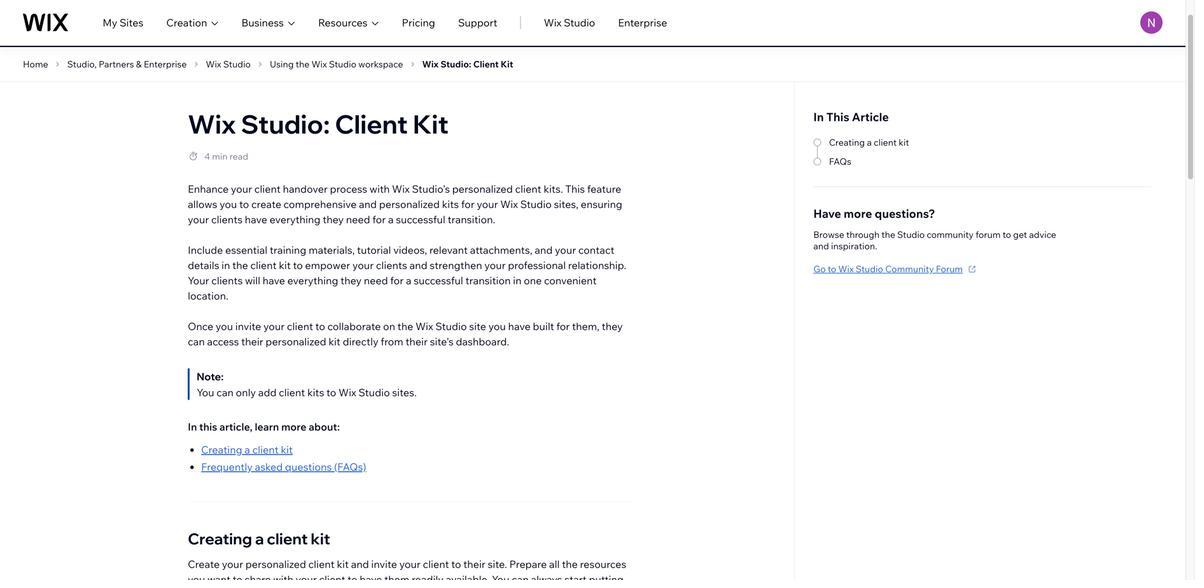 Task type: describe. For each thing, give the bounding box(es) containing it.
sites
[[120, 16, 143, 29]]

personalized inside create your personalized client kit and invite your client to their site. prepare all the resources you want to share with your client to have them readily available. you can always start puttin
[[245, 558, 306, 571]]

center
[[51, 17, 89, 31]]

start
[[565, 573, 587, 580]]

all
[[549, 558, 560, 571]]

kit inside create your personalized client kit and invite your client to their site. prepare all the resources you want to share with your client to have them readily available. you can always start puttin
[[337, 558, 349, 571]]

empower
[[305, 259, 350, 272]]

want
[[207, 573, 230, 580]]

everything inside include essential training materials, tutorial videos, relevant attachments, and your contact details in the client kit to empower your clients and strengthen your professional relationship. your clients will have everything they need for a successful transition in one convenient location.
[[287, 274, 338, 287]]

0 vertical spatial enterprise
[[618, 16, 667, 29]]

creation
[[166, 16, 207, 29]]

videos,
[[393, 244, 427, 256]]

create
[[251, 198, 281, 211]]

kits inside enhance your client handover process with wix studio's personalized client kits. this feature allows you to create comprehensive and personalized kits for your wix studio sites, ensuring your clients have everything they need for a successful transition.
[[442, 198, 459, 211]]

create your personalized client kit and invite your client to their site. prepare all the resources you want to share with your client to have them readily available. you can always start puttin
[[188, 558, 626, 580]]

1 horizontal spatial their
[[406, 335, 428, 348]]

your
[[188, 274, 209, 287]]

attachments,
[[470, 244, 532, 256]]

the inside once you invite your client to collaborate on the wix studio site you have built for them, they can access their personalized kit directly from their site's dashboard.
[[397, 320, 413, 333]]

they inside include essential training materials, tutorial videos, relevant attachments, and your contact details in the client kit to empower your clients and strengthen your professional relationship. your clients will have everything they need for a successful transition in one convenient location.
[[341, 274, 362, 287]]

note:
[[197, 370, 224, 383]]

on
[[383, 320, 395, 333]]

min
[[212, 151, 228, 162]]

read
[[230, 151, 248, 162]]

the inside create your personalized client kit and invite your client to their site. prepare all the resources you want to share with your client to have them readily available. you can always start puttin
[[562, 558, 578, 571]]

transition.
[[448, 213, 495, 226]]

a inside enhance your client handover process with wix studio's personalized client kits. this feature allows you to create comprehensive and personalized kits for your wix studio sites, ensuring your clients have everything they need for a successful transition.
[[388, 213, 394, 226]]

in for in this article
[[813, 110, 824, 124]]

go
[[813, 263, 826, 275]]

wix inside note: you can only add client kits to wix studio sites.
[[339, 386, 356, 399]]

1 horizontal spatial kit
[[501, 59, 513, 70]]

enterprise link
[[618, 15, 667, 30]]

prepare
[[509, 558, 547, 571]]

1 horizontal spatial more
[[844, 206, 872, 221]]

studio left using
[[223, 59, 251, 70]]

have inside include essential training materials, tutorial videos, relevant attachments, and your contact details in the client kit to empower your clients and strengthen your professional relationship. your clients will have everything they need for a successful transition in one convenient location.
[[263, 274, 285, 287]]

have inside once you invite your client to collaborate on the wix studio site you have built for them, they can access their personalized kit directly from their site's dashboard.
[[508, 320, 531, 333]]

site
[[469, 320, 486, 333]]

will
[[245, 274, 260, 287]]

using
[[270, 59, 294, 70]]

0 horizontal spatial wix studio
[[206, 59, 251, 70]]

frequently
[[201, 461, 253, 473]]

business button
[[241, 15, 295, 30]]

resources
[[580, 558, 626, 571]]

site's
[[430, 335, 454, 348]]

for inside once you invite your client to collaborate on the wix studio site you have built for them, they can access their personalized kit directly from their site's dashboard.
[[556, 320, 570, 333]]

have
[[813, 206, 841, 221]]

to inside once you invite your client to collaborate on the wix studio site you have built for them, they can access their personalized kit directly from their site's dashboard.
[[315, 320, 325, 333]]

0 horizontal spatial wix studio link
[[202, 57, 255, 72]]

site.
[[488, 558, 507, 571]]

forum
[[936, 263, 963, 275]]

readily
[[412, 573, 444, 580]]

1 vertical spatial more
[[281, 421, 306, 433]]

once
[[188, 320, 213, 333]]

my sites
[[103, 16, 143, 29]]

questions?
[[875, 206, 935, 221]]

wix inside once you invite your client to collaborate on the wix studio site you have built for them, they can access their personalized kit directly from their site's dashboard.
[[416, 320, 433, 333]]

studio inside note: you can only add client kits to wix studio sites.
[[358, 386, 390, 399]]

pricing link
[[402, 15, 435, 30]]

relevant
[[429, 244, 468, 256]]

create
[[188, 558, 220, 571]]

enhance
[[188, 183, 229, 195]]

once you invite your client to collaborate on the wix studio site you have built for them, they can access their personalized kit directly from their site's dashboard.
[[188, 320, 623, 348]]

training
[[270, 244, 306, 256]]

frequently asked questions (faqs) link
[[201, 461, 366, 473]]

the inside include essential training materials, tutorial videos, relevant attachments, and your contact details in the client kit to empower your clients and strengthen your professional relationship. your clients will have everything they need for a successful transition in one convenient location.
[[232, 259, 248, 272]]

resources
[[318, 16, 368, 29]]

feature
[[587, 183, 621, 195]]

browse through the studio community forum to get advice and inspiration.
[[813, 229, 1056, 252]]

with inside enhance your client handover process with wix studio's personalized client kits. this feature allows you to create comprehensive and personalized kits for your wix studio sites, ensuring your clients have everything they need for a successful transition.
[[370, 183, 390, 195]]

browse
[[813, 229, 844, 240]]

help center
[[23, 17, 89, 31]]

using the wix studio workspace link
[[266, 57, 407, 72]]

to inside enhance your client handover process with wix studio's personalized client kits. this feature allows you to create comprehensive and personalized kits for your wix studio sites, ensuring your clients have everything they need for a successful transition.
[[239, 198, 249, 211]]

can inside note: you can only add client kits to wix studio sites.
[[217, 386, 234, 399]]

go to wix studio community forum
[[813, 263, 963, 275]]

strengthen
[[430, 259, 482, 272]]

0 horizontal spatial creating a client kit
[[188, 529, 330, 549]]

0 vertical spatial creating
[[829, 137, 865, 148]]

through
[[846, 229, 880, 240]]

add
[[258, 386, 277, 399]]

can inside create your personalized client kit and invite your client to their site. prepare all the resources you want to share with your client to have them readily available. you can always start puttin
[[512, 573, 529, 580]]

and inside browse through the studio community forum to get advice and inspiration.
[[813, 241, 829, 252]]

to up available. you
[[451, 558, 461, 571]]

to inside browse through the studio community forum to get advice and inspiration.
[[1003, 229, 1011, 240]]

studio, partners & enterprise
[[67, 59, 187, 70]]

they inside enhance your client handover process with wix studio's personalized client kits. this feature allows you to create comprehensive and personalized kits for your wix studio sites, ensuring your clients have everything they need for a successful transition.
[[323, 213, 344, 226]]

using the wix studio workspace
[[270, 59, 403, 70]]

&
[[136, 59, 142, 70]]

only
[[236, 386, 256, 399]]

clients inside enhance your client handover process with wix studio's personalized client kits. this feature allows you to create comprehensive and personalized kits for your wix studio sites, ensuring your clients have everything they need for a successful transition.
[[211, 213, 243, 226]]

for up tutorial
[[372, 213, 386, 226]]

0 vertical spatial creating a client kit
[[829, 137, 909, 148]]

include essential training materials, tutorial videos, relevant attachments, and your contact details in the client kit to empower your clients and strengthen your professional relationship. your clients will have everything they need for a successful transition in one convenient location.
[[188, 244, 626, 302]]

inspiration.
[[831, 241, 877, 252]]

from
[[381, 335, 403, 348]]

enhance your client handover process with wix studio's personalized client kits. this feature allows you to create comprehensive and personalized kits for your wix studio sites, ensuring your clients have everything they need for a successful transition.
[[188, 183, 622, 226]]

a inside include essential training materials, tutorial videos, relevant attachments, and your contact details in the client kit to empower your clients and strengthen your professional relationship. your clients will have everything they need for a successful transition in one convenient location.
[[406, 274, 411, 287]]

have inside enhance your client handover process with wix studio's personalized client kits. this feature allows you to create comprehensive and personalized kits for your wix studio sites, ensuring your clients have everything they need for a successful transition.
[[245, 213, 267, 226]]

kit inside creating a client kit frequently asked questions (faqs)
[[281, 444, 293, 456]]

kits inside note: you can only add client kits to wix studio sites.
[[307, 386, 324, 399]]

built
[[533, 320, 554, 333]]

available. you
[[446, 573, 509, 580]]

materials,
[[309, 244, 355, 256]]

for inside include essential training materials, tutorial videos, relevant attachments, and your contact details in the client kit to empower your clients and strengthen your professional relationship. your clients will have everything they need for a successful transition in one convenient location.
[[390, 274, 404, 287]]

have inside create your personalized client kit and invite your client to their site. prepare all the resources you want to share with your client to have them readily available. you can always start puttin
[[360, 573, 382, 580]]

studio down inspiration. at the right top of the page
[[856, 263, 883, 275]]

studio inside browse through the studio community forum to get advice and inspiration.
[[897, 229, 925, 240]]

you
[[197, 386, 214, 399]]

transition
[[465, 274, 511, 287]]

go to wix studio community forum link
[[813, 263, 978, 275]]

creating inside creating a client kit frequently asked questions (faqs)
[[201, 444, 242, 456]]

about:
[[309, 421, 340, 433]]

client inside note: you can only add client kits to wix studio sites.
[[279, 386, 305, 399]]

1 vertical spatial clients
[[376, 259, 407, 272]]

studio left workspace
[[329, 59, 356, 70]]

this
[[199, 421, 217, 433]]

can inside once you invite your client to collaborate on the wix studio site you have built for them, they can access their personalized kit directly from their site's dashboard.
[[188, 335, 205, 348]]

0 horizontal spatial kit
[[413, 108, 449, 140]]

creating a client kit frequently asked questions (faqs)
[[201, 444, 366, 473]]

support
[[458, 16, 497, 29]]

kits.
[[544, 183, 563, 195]]

directly
[[343, 335, 378, 348]]

to left them in the bottom left of the page
[[348, 573, 357, 580]]

community
[[927, 229, 974, 240]]

share
[[245, 573, 271, 580]]

relationship.
[[568, 259, 626, 272]]

this inside enhance your client handover process with wix studio's personalized client kits. this feature allows you to create comprehensive and personalized kits for your wix studio sites, ensuring your clients have everything they need for a successful transition.
[[565, 183, 585, 195]]



Task type: locate. For each thing, give the bounding box(es) containing it.
their
[[241, 335, 263, 348], [406, 335, 428, 348], [463, 558, 485, 571]]

1 horizontal spatial studio:
[[441, 59, 471, 70]]

personalized up note: you can only add client kits to wix studio sites.
[[266, 335, 326, 348]]

creating up frequently
[[201, 444, 242, 456]]

this up sites,
[[565, 183, 585, 195]]

1 vertical spatial can
[[217, 386, 234, 399]]

0 vertical spatial can
[[188, 335, 205, 348]]

they right them,
[[602, 320, 623, 333]]

1 vertical spatial wix studio link
[[202, 57, 255, 72]]

to up about:
[[326, 386, 336, 399]]

0 vertical spatial this
[[826, 110, 849, 124]]

in this article
[[813, 110, 889, 124]]

2 vertical spatial they
[[602, 320, 623, 333]]

0 vertical spatial invite
[[235, 320, 261, 333]]

my sites link
[[103, 15, 143, 30]]

kits up about:
[[307, 386, 324, 399]]

a down the videos,
[[406, 274, 411, 287]]

the inside using the wix studio workspace link
[[296, 59, 309, 70]]

creating
[[829, 137, 865, 148], [201, 444, 242, 456], [188, 529, 252, 549]]

in left article
[[813, 110, 824, 124]]

studio,
[[67, 59, 97, 70]]

their up available. you
[[463, 558, 485, 571]]

0 horizontal spatial client
[[335, 108, 408, 140]]

0 horizontal spatial studio:
[[241, 108, 330, 140]]

0 vertical spatial in
[[222, 259, 230, 272]]

to left create
[[239, 198, 249, 211]]

invite inside once you invite your client to collaborate on the wix studio site you have built for them, they can access their personalized kit directly from their site's dashboard.
[[235, 320, 261, 333]]

kit inside once you invite your client to collaborate on the wix studio site you have built for them, they can access their personalized kit directly from their site's dashboard.
[[329, 335, 340, 348]]

they down comprehensive
[[323, 213, 344, 226]]

them,
[[572, 320, 599, 333]]

in for in this article, learn more about:
[[188, 421, 197, 433]]

have more questions?
[[813, 206, 935, 221]]

1 horizontal spatial in
[[513, 274, 521, 287]]

clients down tutorial
[[376, 259, 407, 272]]

in right details
[[222, 259, 230, 272]]

1 vertical spatial in
[[513, 274, 521, 287]]

studio, partners & enterprise link
[[63, 57, 191, 72]]

with right process
[[370, 183, 390, 195]]

1 vertical spatial studio:
[[241, 108, 330, 140]]

0 horizontal spatial their
[[241, 335, 263, 348]]

invite up them in the bottom left of the page
[[371, 558, 397, 571]]

with right "share"
[[273, 573, 293, 580]]

this left article
[[826, 110, 849, 124]]

0 horizontal spatial enterprise
[[144, 59, 187, 70]]

0 horizontal spatial invite
[[235, 320, 261, 333]]

home
[[23, 59, 48, 70]]

more up through
[[844, 206, 872, 221]]

4
[[204, 151, 210, 162]]

everything down comprehensive
[[270, 213, 320, 226]]

access
[[207, 335, 239, 348]]

can right you
[[217, 386, 234, 399]]

studio down kits.
[[520, 198, 552, 211]]

essential
[[225, 244, 267, 256]]

0 vertical spatial successful
[[396, 213, 445, 226]]

allows
[[188, 198, 217, 211]]

studio left sites. on the left of the page
[[358, 386, 390, 399]]

details
[[188, 259, 219, 272]]

to inside include essential training materials, tutorial videos, relevant attachments, and your contact details in the client kit to empower your clients and strengthen your professional relationship. your clients will have everything they need for a successful transition in one convenient location.
[[293, 259, 303, 272]]

to left collaborate
[[315, 320, 325, 333]]

studio inside enhance your client handover process with wix studio's personalized client kits. this feature allows you to create comprehensive and personalized kits for your wix studio sites, ensuring your clients have everything they need for a successful transition.
[[520, 198, 552, 211]]

forum
[[976, 229, 1001, 240]]

for up transition.
[[461, 198, 475, 211]]

0 vertical spatial clients
[[211, 213, 243, 226]]

client down workspace
[[335, 108, 408, 140]]

client
[[874, 137, 897, 148], [254, 183, 281, 195], [515, 183, 541, 195], [250, 259, 277, 272], [287, 320, 313, 333], [279, 386, 305, 399], [252, 444, 279, 456], [267, 529, 308, 549], [308, 558, 335, 571], [423, 558, 449, 571], [319, 573, 345, 580]]

need inside enhance your client handover process with wix studio's personalized client kits. this feature allows you to create comprehensive and personalized kits for your wix studio sites, ensuring your clients have everything they need for a successful transition.
[[346, 213, 370, 226]]

your
[[231, 183, 252, 195], [477, 198, 498, 211], [188, 213, 209, 226], [555, 244, 576, 256], [352, 259, 374, 272], [484, 259, 506, 272], [263, 320, 285, 333], [222, 558, 243, 571], [399, 558, 421, 571], [296, 573, 317, 580]]

2 horizontal spatial their
[[463, 558, 485, 571]]

0 horizontal spatial in
[[222, 259, 230, 272]]

2 vertical spatial can
[[512, 573, 529, 580]]

1 vertical spatial wix studio: client kit
[[188, 108, 449, 140]]

note: you can only add client kits to wix studio sites.
[[197, 370, 417, 399]]

questions
[[285, 461, 332, 473]]

1 vertical spatial creating a client kit
[[188, 529, 330, 549]]

1 vertical spatial invite
[[371, 558, 397, 571]]

pricing
[[402, 16, 435, 29]]

advice
[[1029, 229, 1056, 240]]

personalized up "share"
[[245, 558, 306, 571]]

client down support
[[473, 59, 499, 70]]

in
[[813, 110, 824, 124], [188, 421, 197, 433]]

0 horizontal spatial more
[[281, 421, 306, 433]]

the
[[296, 59, 309, 70], [882, 229, 895, 240], [232, 259, 248, 272], [397, 320, 413, 333], [562, 558, 578, 571]]

1 horizontal spatial creating a client kit
[[829, 137, 909, 148]]

and inside create your personalized client kit and invite your client to their site. prepare all the resources you want to share with your client to have them readily available. you can always start puttin
[[351, 558, 369, 571]]

their inside create your personalized client kit and invite your client to their site. prepare all the resources you want to share with your client to have them readily available. you can always start puttin
[[463, 558, 485, 571]]

0 horizontal spatial this
[[565, 183, 585, 195]]

studio down questions?
[[897, 229, 925, 240]]

client inside once you invite your client to collaborate on the wix studio site you have built for them, they can access their personalized kit directly from their site's dashboard.
[[287, 320, 313, 333]]

the inside browse through the studio community forum to get advice and inspiration.
[[882, 229, 895, 240]]

and
[[359, 198, 377, 211], [813, 241, 829, 252], [535, 244, 553, 256], [409, 259, 427, 272], [351, 558, 369, 571]]

1 vertical spatial everything
[[287, 274, 338, 287]]

client inside creating a client kit frequently asked questions (faqs)
[[252, 444, 279, 456]]

studio
[[564, 16, 595, 29], [223, 59, 251, 70], [329, 59, 356, 70], [520, 198, 552, 211], [897, 229, 925, 240], [856, 263, 883, 275], [435, 320, 467, 333], [358, 386, 390, 399]]

a down article,
[[245, 444, 250, 456]]

to down training
[[293, 259, 303, 272]]

successful down studio's
[[396, 213, 445, 226]]

a
[[867, 137, 872, 148], [388, 213, 394, 226], [406, 274, 411, 287], [245, 444, 250, 456], [255, 529, 264, 549]]

wix studio: client kit down using the wix studio workspace link
[[188, 108, 449, 140]]

studio up site's
[[435, 320, 467, 333]]

studio inside once you invite your client to collaborate on the wix studio site you have built for them, they can access their personalized kit directly from their site's dashboard.
[[435, 320, 467, 333]]

0 vertical spatial wix studio: client kit
[[422, 59, 513, 70]]

1 vertical spatial with
[[273, 573, 293, 580]]

to right go
[[828, 263, 836, 275]]

for down the videos,
[[390, 274, 404, 287]]

0 horizontal spatial with
[[273, 573, 293, 580]]

in this article, learn more about:
[[188, 421, 340, 433]]

location.
[[188, 290, 228, 302]]

1 horizontal spatial invite
[[371, 558, 397, 571]]

1 vertical spatial client
[[335, 108, 408, 140]]

you right site
[[488, 320, 506, 333]]

1 vertical spatial kits
[[307, 386, 324, 399]]

creating a client kit link
[[201, 444, 293, 456]]

1 vertical spatial wix studio
[[206, 59, 251, 70]]

for right built
[[556, 320, 570, 333]]

you inside enhance your client handover process with wix studio's personalized client kits. this feature allows you to create comprehensive and personalized kits for your wix studio sites, ensuring your clients have everything they need for a successful transition.
[[220, 198, 237, 211]]

they down empower
[[341, 274, 362, 287]]

creating a client kit
[[829, 137, 909, 148], [188, 529, 330, 549]]

clients down allows
[[211, 213, 243, 226]]

2 horizontal spatial can
[[512, 573, 529, 580]]

with
[[370, 183, 390, 195], [273, 573, 293, 580]]

help
[[23, 17, 49, 31]]

to inside note: you can only add client kits to wix studio sites.
[[326, 386, 336, 399]]

and inside enhance your client handover process with wix studio's personalized client kits. this feature allows you to create comprehensive and personalized kits for your wix studio sites, ensuring your clients have everything they need for a successful transition.
[[359, 198, 377, 211]]

creating a client kit up "share"
[[188, 529, 330, 549]]

the right using
[[296, 59, 309, 70]]

more right learn
[[281, 421, 306, 433]]

creating up faqs
[[829, 137, 865, 148]]

1 horizontal spatial this
[[826, 110, 849, 124]]

0 horizontal spatial kits
[[307, 386, 324, 399]]

they inside once you invite your client to collaborate on the wix studio site you have built for them, they can access their personalized kit directly from their site's dashboard.
[[602, 320, 623, 333]]

the right on
[[397, 320, 413, 333]]

2 vertical spatial clients
[[211, 274, 243, 287]]

resources button
[[318, 15, 379, 30]]

with inside create your personalized client kit and invite your client to their site. prepare all the resources you want to share with your client to have them readily available. you can always start puttin
[[273, 573, 293, 580]]

(faqs)
[[334, 461, 366, 473]]

successful inside enhance your client handover process with wix studio's personalized client kits. this feature allows you to create comprehensive and personalized kits for your wix studio sites, ensuring your clients have everything they need for a successful transition.
[[396, 213, 445, 226]]

1 vertical spatial this
[[565, 183, 585, 195]]

support link
[[458, 15, 497, 30]]

0 vertical spatial wix studio
[[544, 16, 595, 29]]

personalized
[[452, 183, 513, 195], [379, 198, 440, 211], [266, 335, 326, 348], [245, 558, 306, 571]]

you
[[220, 198, 237, 211], [216, 320, 233, 333], [488, 320, 506, 333], [188, 573, 205, 580]]

in left one
[[513, 274, 521, 287]]

0 horizontal spatial can
[[188, 335, 205, 348]]

everything inside enhance your client handover process with wix studio's personalized client kits. this feature allows you to create comprehensive and personalized kits for your wix studio sites, ensuring your clients have everything they need for a successful transition.
[[270, 213, 320, 226]]

studio's
[[412, 183, 450, 195]]

1 horizontal spatial kits
[[442, 198, 459, 211]]

0 vertical spatial studio:
[[441, 59, 471, 70]]

creating a client kit down article
[[829, 137, 909, 148]]

1 vertical spatial successful
[[414, 274, 463, 287]]

everything down empower
[[287, 274, 338, 287]]

have down create
[[245, 213, 267, 226]]

for
[[461, 198, 475, 211], [372, 213, 386, 226], [390, 274, 404, 287], [556, 320, 570, 333]]

sites,
[[554, 198, 578, 211]]

to left get
[[1003, 229, 1011, 240]]

business
[[241, 16, 284, 29]]

wix studio: client kit down support
[[422, 59, 513, 70]]

have right will in the left top of the page
[[263, 274, 285, 287]]

0 vertical spatial with
[[370, 183, 390, 195]]

successful inside include essential training materials, tutorial videos, relevant attachments, and your contact details in the client kit to empower your clients and strengthen your professional relationship. your clients will have everything they need for a successful transition in one convenient location.
[[414, 274, 463, 287]]

need
[[346, 213, 370, 226], [364, 274, 388, 287]]

1 horizontal spatial wix studio link
[[544, 15, 595, 30]]

you down create
[[188, 573, 205, 580]]

successful down strengthen
[[414, 274, 463, 287]]

invite inside create your personalized client kit and invite your client to their site. prepare all the resources you want to share with your client to have them readily available. you can always start puttin
[[371, 558, 397, 571]]

0 vertical spatial everything
[[270, 213, 320, 226]]

process
[[330, 183, 367, 195]]

professional
[[508, 259, 566, 272]]

0 vertical spatial need
[[346, 213, 370, 226]]

you up access
[[216, 320, 233, 333]]

personalized inside once you invite your client to collaborate on the wix studio site you have built for them, they can access their personalized kit directly from their site's dashboard.
[[266, 335, 326, 348]]

0 vertical spatial they
[[323, 213, 344, 226]]

kits
[[442, 198, 459, 211], [307, 386, 324, 399]]

invite up access
[[235, 320, 261, 333]]

2 vertical spatial creating
[[188, 529, 252, 549]]

0 vertical spatial in
[[813, 110, 824, 124]]

article
[[852, 110, 889, 124]]

comprehensive
[[284, 198, 357, 211]]

have left built
[[508, 320, 531, 333]]

profile image image
[[1140, 11, 1163, 34]]

a up "share"
[[255, 529, 264, 549]]

partners
[[99, 59, 134, 70]]

need down process
[[346, 213, 370, 226]]

a down article
[[867, 137, 872, 148]]

0 vertical spatial more
[[844, 206, 872, 221]]

a inside creating a client kit frequently asked questions (faqs)
[[245, 444, 250, 456]]

1 vertical spatial in
[[188, 421, 197, 433]]

help center link
[[23, 17, 89, 31]]

include
[[188, 244, 223, 256]]

1 vertical spatial they
[[341, 274, 362, 287]]

the down have more questions?
[[882, 229, 895, 240]]

the up the start
[[562, 558, 578, 571]]

0 vertical spatial wix studio link
[[544, 15, 595, 30]]

personalized up transition.
[[452, 183, 513, 195]]

their right from
[[406, 335, 428, 348]]

sites.
[[392, 386, 417, 399]]

can down the once
[[188, 335, 205, 348]]

my
[[103, 16, 117, 29]]

personalized down studio's
[[379, 198, 440, 211]]

0 vertical spatial kits
[[442, 198, 459, 211]]

need inside include essential training materials, tutorial videos, relevant attachments, and your contact details in the client kit to empower your clients and strengthen your professional relationship. your clients will have everything they need for a successful transition in one convenient location.
[[364, 274, 388, 287]]

1 vertical spatial creating
[[201, 444, 242, 456]]

1 horizontal spatial enterprise
[[618, 16, 667, 29]]

client inside include essential training materials, tutorial videos, relevant attachments, and your contact details in the client kit to empower your clients and strengthen your professional relationship. your clients will have everything they need for a successful transition in one convenient location.
[[250, 259, 277, 272]]

need down tutorial
[[364, 274, 388, 287]]

studio left enterprise link
[[564, 16, 595, 29]]

the down the essential
[[232, 259, 248, 272]]

studio: up read
[[241, 108, 330, 140]]

your inside once you invite your client to collaborate on the wix studio site you have built for them, they can access their personalized kit directly from their site's dashboard.
[[263, 320, 285, 333]]

a up tutorial
[[388, 213, 394, 226]]

0 vertical spatial kit
[[501, 59, 513, 70]]

their right access
[[241, 335, 263, 348]]

you down enhance
[[220, 198, 237, 211]]

Search by topic, product and more field
[[895, 13, 1162, 35]]

1 horizontal spatial with
[[370, 183, 390, 195]]

kit inside include essential training materials, tutorial videos, relevant attachments, and your contact details in the client kit to empower your clients and strengthen your professional relationship. your clients will have everything they need for a successful transition in one convenient location.
[[279, 259, 291, 272]]

dashboard.
[[456, 335, 509, 348]]

1 vertical spatial enterprise
[[144, 59, 187, 70]]

collaborate
[[327, 320, 381, 333]]

have left them in the bottom left of the page
[[360, 573, 382, 580]]

1 horizontal spatial wix studio
[[544, 16, 595, 29]]

can down prepare at the bottom of page
[[512, 573, 529, 580]]

article,
[[219, 421, 252, 433]]

1 horizontal spatial in
[[813, 110, 824, 124]]

1 vertical spatial need
[[364, 274, 388, 287]]

asked
[[255, 461, 283, 473]]

have
[[245, 213, 267, 226], [263, 274, 285, 287], [508, 320, 531, 333], [360, 573, 382, 580]]

1 horizontal spatial can
[[217, 386, 234, 399]]

1 horizontal spatial client
[[473, 59, 499, 70]]

tutorial
[[357, 244, 391, 256]]

clients up 'location.'
[[211, 274, 243, 287]]

creating up create
[[188, 529, 252, 549]]

always
[[531, 573, 562, 580]]

1 vertical spatial kit
[[413, 108, 449, 140]]

0 horizontal spatial in
[[188, 421, 197, 433]]

0 vertical spatial client
[[473, 59, 499, 70]]

kits down studio's
[[442, 198, 459, 211]]

ensuring
[[581, 198, 622, 211]]

to right want
[[233, 573, 243, 580]]

studio: down support
[[441, 59, 471, 70]]

get
[[1013, 229, 1027, 240]]

enterprise
[[618, 16, 667, 29], [144, 59, 187, 70]]

in left this
[[188, 421, 197, 433]]

kit
[[899, 137, 909, 148], [279, 259, 291, 272], [329, 335, 340, 348], [281, 444, 293, 456], [311, 529, 330, 549], [337, 558, 349, 571]]

you inside create your personalized client kit and invite your client to their site. prepare all the resources you want to share with your client to have them readily available. you can always start puttin
[[188, 573, 205, 580]]



Task type: vqa. For each thing, say whether or not it's contained in the screenshot.
bottom can
yes



